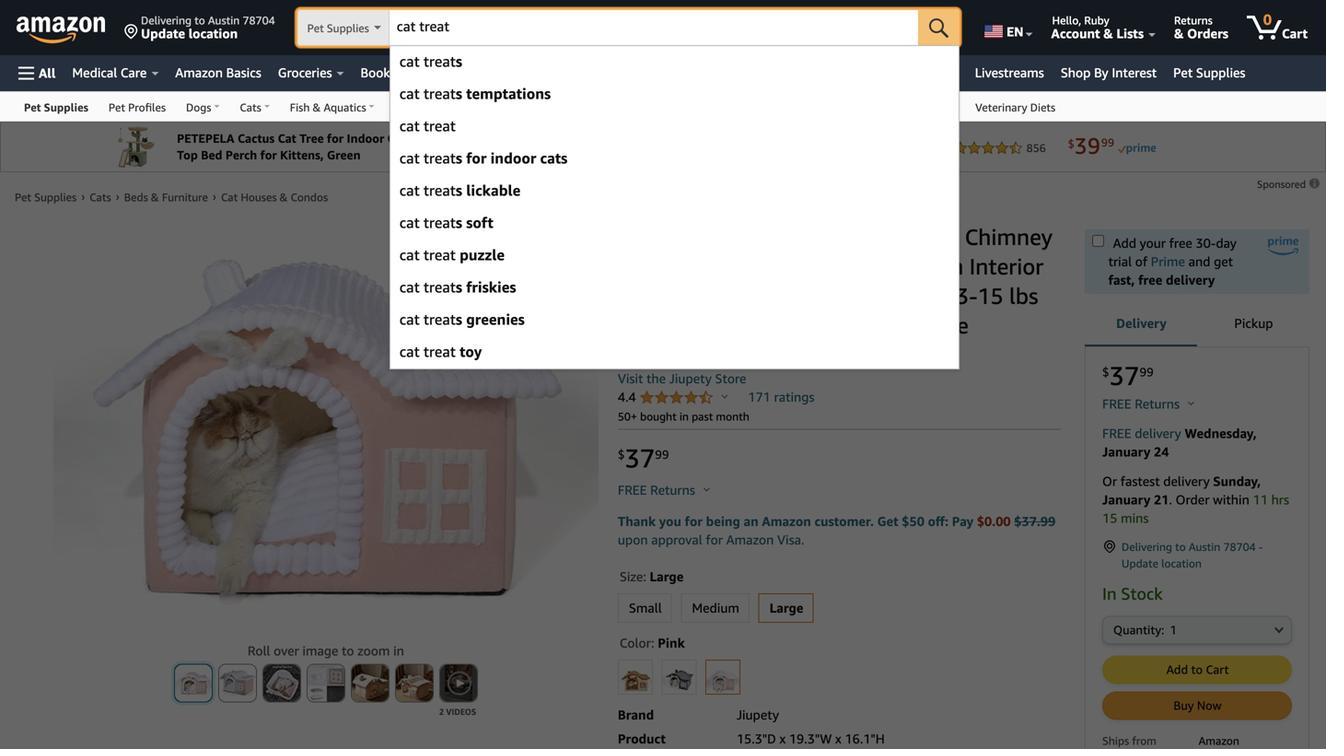 Task type: locate. For each thing, give the bounding box(es) containing it.
cats, up animal at the right top
[[833, 253, 881, 280]]

1 horizontal spatial in
[[680, 410, 689, 423]]

cat inside "button"
[[400, 117, 420, 135]]

8 treat from the top
[[424, 278, 456, 296]]

1 vertical spatial free returns button
[[618, 481, 710, 499]]

pet supplies up groceries link
[[307, 22, 369, 35]]

2
[[439, 707, 444, 717]]

1 horizontal spatial ›
[[116, 190, 120, 203]]

1 vertical spatial 99
[[655, 447, 669, 461]]

all
[[39, 65, 56, 81]]

6 treat from the top
[[424, 214, 456, 231]]

treat up cat treat s temptations at the left top
[[424, 53, 456, 70]]

1 vertical spatial location
[[1162, 557, 1202, 570]]

3 treat from the top
[[424, 117, 456, 135]]

approval
[[652, 532, 703, 547]]

cat left houses at the left of the page
[[221, 191, 238, 204]]

1 horizontal spatial 37
[[1110, 360, 1140, 391]]

s left soft
[[456, 214, 462, 231]]

delivering
[[141, 14, 192, 27], [1122, 540, 1173, 553]]

add inside add your free 30-day trial of
[[1113, 235, 1137, 251]]

prime for the prime link
[[1151, 254, 1186, 269]]

condos
[[291, 191, 328, 204]]

$ down delivery link
[[1103, 365, 1110, 379]]

cats down basics
[[240, 101, 261, 114]]

cats link
[[230, 92, 280, 121], [90, 191, 111, 204]]

1 horizontal spatial 99
[[1140, 365, 1154, 379]]

in right 'zoom'
[[393, 643, 404, 658]]

78704
[[243, 14, 275, 27], [1224, 540, 1256, 553]]

1 vertical spatial cats link
[[90, 191, 111, 204]]

2 s from the top
[[456, 85, 462, 102]]

add up buy
[[1167, 662, 1189, 677]]

cat treat s friskies
[[400, 278, 516, 296]]

cats link left beds
[[90, 191, 111, 204]]

cute
[[923, 312, 969, 339]]

delivery up order
[[1164, 474, 1210, 489]]

171
[[748, 389, 771, 404]]

3 s from the top
[[456, 149, 462, 167]]

s down cat treat s friskies
[[456, 310, 462, 328]]

0 horizontal spatial location
[[189, 26, 238, 41]]

None checkbox
[[1093, 235, 1105, 247]]

0 horizontal spatial cats link
[[90, 191, 111, 204]]

. order within
[[1170, 492, 1253, 507]]

1 horizontal spatial free
[[1170, 235, 1193, 251]]

pet supplies inside pet supplies search box
[[307, 22, 369, 35]]

x right 15.3"d at the right bottom of the page
[[780, 731, 786, 746]]

0 horizontal spatial update
[[141, 26, 185, 41]]

wednesday, january 24
[[1103, 426, 1257, 459]]

78704 inside delivering to austin 78704 update location
[[243, 14, 275, 27]]

4 s from the top
[[456, 181, 462, 199]]

0 vertical spatial location
[[189, 26, 238, 41]]

0 horizontal spatial chimney
[[618, 341, 706, 368]]

delivering inside delivering to austin 78704 update location
[[141, 14, 192, 27]]

pet supplies link down all
[[14, 92, 98, 121]]

fastest
[[1121, 474, 1160, 489]]

0 vertical spatial add
[[1113, 235, 1137, 251]]

you
[[659, 514, 682, 529]]

0 horizontal spatial cart
[[1206, 662, 1229, 677]]

& right fish in the top left of the page
[[313, 101, 321, 114]]

5 s from the top
[[456, 214, 462, 231]]

add your free 30-day trial of
[[1109, 235, 1237, 269]]

6 s from the top
[[456, 278, 462, 296]]

1 horizontal spatial pink
[[688, 282, 732, 309]]

1 horizontal spatial cats link
[[230, 92, 280, 121]]

cats link down basics
[[230, 92, 280, 121]]

amazon down an
[[727, 532, 774, 547]]

delivering inside delivering to austin 78704 - update location
[[1122, 540, 1173, 553]]

1 vertical spatial $
[[618, 447, 625, 461]]

1 vertical spatial free
[[1139, 272, 1163, 287]]

amazon up visa.
[[762, 514, 812, 529]]

cat treat toy
[[400, 343, 482, 360]]

1 horizontal spatial 78704
[[1224, 540, 1256, 553]]

cart right the 0
[[1282, 26, 1308, 41]]

1 horizontal spatial 15
[[1103, 510, 1118, 526]]

amazon prime logo image
[[1269, 236, 1299, 255]]

for right you
[[685, 514, 703, 529]]

january for sunday, january 21
[[1103, 492, 1151, 507]]

sunday,
[[1214, 474, 1262, 489]]

treat for s for indoor cats
[[424, 149, 456, 167]]

treat down cat treat at the top
[[424, 149, 456, 167]]

1 vertical spatial add
[[1167, 662, 1189, 677]]

today's deals link
[[872, 60, 967, 86]]

medical
[[72, 65, 117, 80]]

0 vertical spatial 37
[[1110, 360, 1140, 391]]

treat down cat treat s temptations at the left top
[[424, 117, 456, 135]]

treat for s soft
[[424, 214, 456, 231]]

cat up cat treat s soft
[[400, 181, 420, 199]]

treat
[[424, 53, 456, 70], [424, 85, 456, 102], [424, 117, 456, 135], [424, 149, 456, 167], [424, 181, 456, 199], [424, 214, 456, 231], [424, 246, 456, 263], [424, 278, 456, 296], [424, 310, 456, 328], [424, 343, 456, 360]]

78704 inside delivering to austin 78704 - update location
[[1224, 540, 1256, 553]]

to up buy now on the bottom
[[1192, 662, 1203, 677]]

today's
[[881, 65, 924, 80]]

cat down cat treat at the top
[[400, 149, 420, 167]]

0 vertical spatial $ 37 99
[[1103, 360, 1154, 391]]

s down video
[[456, 85, 462, 102]]

78704 up basics
[[243, 14, 275, 27]]

1 vertical spatial pink
[[658, 635, 685, 650]]

0 vertical spatial delivering
[[141, 14, 192, 27]]

supplies inside 'pet supplies › cats › beds & furniture › cat houses & condos'
[[34, 191, 77, 204]]

free up the 'thank'
[[618, 482, 647, 498]]

x
[[780, 731, 786, 746], [836, 731, 842, 746]]

2 vertical spatial pet supplies
[[24, 101, 88, 114]]

0 vertical spatial pet supplies
[[307, 22, 369, 35]]

0 horizontal spatial cats,
[[833, 253, 881, 280]]

delivering for update
[[1122, 540, 1173, 553]]

15 inside 11 hrs 15 mins
[[1103, 510, 1118, 526]]

treat up "cat treat puzzle"
[[424, 214, 456, 231]]

1 vertical spatial cats,
[[833, 253, 881, 280]]

1 vertical spatial january
[[1103, 492, 1151, 507]]

treat up cat treat s soft
[[424, 181, 456, 199]]

austin inside delivering to austin 78704 - update location
[[1189, 540, 1221, 553]]

sponsored link
[[1258, 175, 1322, 193]]

cat
[[400, 53, 420, 70], [400, 85, 420, 102], [400, 117, 420, 135], [400, 149, 420, 167], [400, 181, 420, 199], [400, 214, 420, 231], [400, 246, 420, 263], [400, 278, 420, 296], [400, 310, 420, 328], [400, 343, 420, 360]]

1 vertical spatial 78704
[[1224, 540, 1256, 553]]

78704 for -
[[1224, 540, 1256, 553]]

large button
[[760, 594, 813, 622]]

add up trial
[[1113, 235, 1137, 251]]

s for s friskies
[[456, 278, 462, 296]]

7 s from the top
[[456, 310, 462, 328]]

pink right space, on the top
[[688, 282, 732, 309]]

pet inside jiupety rabbit cat house for cats, chimney cat house for indoor cats, enough interior space, pink pet animal house for 3-15 lbs large cat and puppy, cartoon cute chimney cat house visit the jiupety store
[[738, 282, 771, 309]]

mins
[[1121, 510, 1149, 526]]

january down free delivery "link" in the right bottom of the page
[[1103, 444, 1151, 459]]

0 vertical spatial cats
[[240, 101, 261, 114]]

1 horizontal spatial location
[[1162, 557, 1202, 570]]

dogs
[[186, 101, 211, 114]]

free for free delivery "link" in the right bottom of the page
[[1103, 426, 1132, 441]]

free returns button
[[1103, 395, 1195, 413], [618, 481, 710, 499]]

cat up cat treat at the top
[[400, 85, 420, 102]]

returns up free delivery "link" in the right bottom of the page
[[1135, 396, 1180, 411]]

groceries link
[[270, 60, 352, 86]]

in stock
[[1103, 584, 1163, 603]]

0
[[1264, 11, 1272, 28]]

s up cat treat s temptations at the left top
[[456, 53, 462, 70]]

over
[[274, 643, 299, 658]]

1 treat from the top
[[424, 53, 456, 70]]

cat down books link
[[400, 117, 420, 135]]

cat up "cat treat puzzle"
[[400, 214, 420, 231]]

2 option group from the top
[[613, 656, 1061, 698]]

1 option group from the top
[[613, 590, 1061, 626]]

house
[[807, 223, 870, 250], [657, 253, 720, 280], [853, 282, 916, 309], [751, 341, 814, 368]]

free delivery link
[[1103, 426, 1182, 441]]

1 cat from the top
[[400, 53, 420, 70]]

0 vertical spatial austin
[[208, 14, 240, 27]]

0 horizontal spatial 99
[[655, 447, 669, 461]]

0 vertical spatial prime
[[413, 65, 447, 80]]

cat for cat treat s friskies
[[400, 278, 420, 296]]

$ down 50+
[[618, 447, 625, 461]]

0 horizontal spatial prime
[[413, 65, 447, 80]]

78704 left -
[[1224, 540, 1256, 553]]

being
[[706, 514, 741, 529]]

update up care
[[141, 26, 185, 41]]

supplies inside search box
[[327, 22, 369, 35]]

15 left lbs
[[978, 282, 1004, 309]]

cat for cat treat s lickable
[[400, 181, 420, 199]]

0 horizontal spatial free
[[1139, 272, 1163, 287]]

dogs link
[[176, 92, 230, 121]]

10 cat from the top
[[400, 343, 420, 360]]

4 cat from the top
[[400, 149, 420, 167]]

add for add to cart
[[1167, 662, 1189, 677]]

0 horizontal spatial $
[[618, 447, 625, 461]]

cats, up 'enough'
[[911, 223, 959, 250]]

cats left beds
[[90, 191, 111, 204]]

2 vertical spatial returns
[[651, 482, 696, 498]]

1 january from the top
[[1103, 444, 1151, 459]]

1 horizontal spatial prime
[[1151, 254, 1186, 269]]

0 horizontal spatial and
[[719, 312, 757, 339]]

navigation navigation
[[0, 0, 1327, 369]]

austin for location
[[208, 14, 240, 27]]

to inside delivering to austin 78704 - update location
[[1176, 540, 1186, 553]]

option group down thank you for being an amazon customer. get $50 off: pay $0.00 $37.99 upon approval for amazon visa.
[[613, 590, 1061, 626]]

location up amazon basics
[[189, 26, 238, 41]]

zoom
[[358, 643, 390, 658]]

by
[[1095, 65, 1109, 80]]

delivery
[[1166, 272, 1216, 287], [1135, 426, 1182, 441], [1164, 474, 1210, 489]]

austin
[[208, 14, 240, 27], [1189, 540, 1221, 553]]

supplies up books
[[327, 22, 369, 35]]

roll
[[248, 643, 270, 658]]

0 vertical spatial free
[[1170, 235, 1193, 251]]

cat down space, on the top
[[680, 312, 713, 339]]

0 vertical spatial delivery
[[1166, 272, 1216, 287]]

cat for cat treat
[[400, 117, 420, 135]]

and down 30-
[[1189, 254, 1211, 269]]

amazon up 'dogs' "link" at left top
[[175, 65, 223, 80]]

2 vertical spatial free
[[618, 482, 647, 498]]

veterinary
[[976, 101, 1028, 114]]

1 horizontal spatial delivering
[[1122, 540, 1173, 553]]

0 vertical spatial 15
[[978, 282, 1004, 309]]

treat for puzzle
[[424, 246, 456, 263]]

location up stock
[[1162, 557, 1202, 570]]

0 vertical spatial cats,
[[911, 223, 959, 250]]

0 horizontal spatial ›
[[81, 190, 85, 203]]

2 cat from the top
[[400, 85, 420, 102]]

for
[[466, 149, 487, 167], [876, 223, 905, 250], [726, 253, 755, 280], [921, 282, 951, 309], [685, 514, 703, 529], [706, 532, 723, 547]]

0 vertical spatial free
[[1103, 396, 1132, 411]]

1 s from the top
[[456, 53, 462, 70]]

$
[[1103, 365, 1110, 379], [618, 447, 625, 461]]

update up stock
[[1122, 557, 1159, 570]]

treat left toy
[[424, 343, 456, 360]]

option group containing small
[[613, 590, 1061, 626]]

1 horizontal spatial cart
[[1282, 26, 1308, 41]]

austin inside delivering to austin 78704 update location
[[208, 14, 240, 27]]

& left orders
[[1175, 26, 1184, 41]]

1 horizontal spatial free returns
[[1103, 396, 1184, 411]]

0 vertical spatial cart
[[1282, 26, 1308, 41]]

8 cat from the top
[[400, 278, 420, 296]]

en
[[1007, 24, 1024, 39]]

0 horizontal spatial 15
[[978, 282, 1004, 309]]

7 treat from the top
[[424, 246, 456, 263]]

0 vertical spatial update
[[141, 26, 185, 41]]

1 horizontal spatial and
[[1189, 254, 1211, 269]]

january inside the sunday, january 21
[[1103, 492, 1151, 507]]

5 treat from the top
[[424, 181, 456, 199]]

account & lists
[[1052, 26, 1144, 41]]

large right size:
[[650, 569, 684, 584]]

s for s
[[456, 53, 462, 70]]

& right beds
[[151, 191, 159, 204]]

cat treat s lickable
[[400, 181, 521, 199]]

2 horizontal spatial ›
[[213, 190, 216, 203]]

15 left the mins in the bottom right of the page
[[1103, 510, 1118, 526]]

chimney up the interior
[[965, 223, 1053, 250]]

delivering to austin 78704 update location
[[141, 14, 275, 41]]

1 vertical spatial update
[[1122, 557, 1159, 570]]

1 horizontal spatial x
[[836, 731, 842, 746]]

0 vertical spatial option group
[[613, 590, 1061, 626]]

free inside and get fast, free delivery
[[1139, 272, 1163, 287]]

$ 37 99 down bought
[[618, 443, 669, 474]]

cat for cat treat s
[[400, 53, 420, 70]]

prime down the your
[[1151, 254, 1186, 269]]

& left lists
[[1104, 26, 1114, 41]]

1 vertical spatial free
[[1103, 426, 1132, 441]]

0 horizontal spatial add
[[1113, 235, 1137, 251]]

prime inside navigation navigation
[[413, 65, 447, 80]]

to down 11 hrs 15 mins
[[1176, 540, 1186, 553]]

house up indoor
[[807, 223, 870, 250]]

ruby
[[1085, 14, 1110, 27]]

cat treat s
[[400, 53, 462, 70]]

0 vertical spatial and
[[1189, 254, 1211, 269]]

and inside jiupety rabbit cat house for cats, chimney cat house for indoor cats, enough interior space, pink pet animal house for 3-15 lbs large cat and puppy, cartoon cute chimney cat house visit the jiupety store
[[719, 312, 757, 339]]

& for returns
[[1175, 26, 1184, 41]]

99 down bought
[[655, 447, 669, 461]]

9 cat from the top
[[400, 310, 420, 328]]

pet supplies link down orders
[[1166, 60, 1254, 86]]

treat for toy
[[424, 343, 456, 360]]

0 horizontal spatial x
[[780, 731, 786, 746]]

1 horizontal spatial cats
[[240, 101, 261, 114]]

beds
[[124, 191, 148, 204]]

january
[[1103, 444, 1151, 459], [1103, 492, 1151, 507]]

livestreams link
[[967, 60, 1053, 86]]

in left past on the right of the page
[[680, 410, 689, 423]]

delivering up care
[[141, 14, 192, 27]]

pet supplies › cats › beds & furniture › cat houses & condos
[[15, 190, 328, 204]]

free returns
[[1103, 396, 1184, 411], [618, 482, 699, 498]]

treat for s friskies
[[424, 278, 456, 296]]

treat up cat treat toy
[[424, 310, 456, 328]]

today's deals
[[881, 65, 959, 80]]

delivery up "24"
[[1135, 426, 1182, 441]]

store
[[715, 371, 747, 386]]

pet supplies link left beds
[[15, 191, 77, 204]]

to inside delivering to austin 78704 update location
[[195, 14, 205, 27]]

gray image
[[663, 661, 696, 694]]

treat for s temptations
[[424, 85, 456, 102]]

option group
[[613, 590, 1061, 626], [613, 656, 1061, 698]]

prime left video
[[413, 65, 447, 80]]

None submit
[[919, 9, 960, 46]]

0 vertical spatial pink
[[688, 282, 732, 309]]

free up the prime link
[[1170, 235, 1193, 251]]

0 horizontal spatial 37
[[625, 443, 655, 474]]

1 vertical spatial austin
[[1189, 540, 1221, 553]]

37 down 50+
[[625, 443, 655, 474]]

austin down 11 hrs 15 mins
[[1189, 540, 1221, 553]]

50+
[[618, 410, 638, 423]]

shop by interest link
[[1053, 60, 1166, 86]]

buy
[[1174, 698, 1194, 713]]

s left lickable
[[456, 181, 462, 199]]

beds & furniture link
[[124, 191, 208, 204]]

0 horizontal spatial free returns
[[618, 482, 699, 498]]

0 vertical spatial amazon
[[175, 65, 223, 80]]

1 horizontal spatial free returns button
[[1103, 395, 1195, 413]]

large down visa.
[[770, 600, 804, 615]]

1 horizontal spatial austin
[[1189, 540, 1221, 553]]

toy
[[460, 343, 482, 360]]

3 › from the left
[[213, 190, 216, 203]]

medium
[[692, 600, 740, 615]]

free returns up free delivery "link" in the right bottom of the page
[[1103, 396, 1184, 411]]

2 vertical spatial jiupety
[[737, 707, 779, 722]]

fast,
[[1109, 272, 1135, 287]]

jiupety up 15.3"d at the right bottom of the page
[[737, 707, 779, 722]]

veterinary diets
[[976, 101, 1056, 114]]

treat for s
[[424, 53, 456, 70]]

37 down delivery link
[[1110, 360, 1140, 391]]

›
[[81, 190, 85, 203], [116, 190, 120, 203], [213, 190, 216, 203]]

cat down cat treat s soft
[[400, 246, 420, 263]]

pet supplies down all
[[24, 101, 88, 114]]

and get fast, free delivery
[[1109, 254, 1234, 287]]

15 inside jiupety rabbit cat house for cats, chimney cat house for indoor cats, enough interior space, pink pet animal house for 3-15 lbs large cat and puppy, cartoon cute chimney cat house visit the jiupety store
[[978, 282, 1004, 309]]

puzzle
[[460, 246, 505, 263]]

pet inside search box
[[307, 22, 324, 35]]

free up free delivery "link" in the right bottom of the page
[[1103, 396, 1132, 411]]

2 horizontal spatial pet supplies
[[1174, 65, 1246, 80]]

delivery down the prime link
[[1166, 272, 1216, 287]]

cat for cat treat s soft
[[400, 214, 420, 231]]

january for wednesday, january 24
[[1103, 444, 1151, 459]]

cartoon
[[836, 312, 917, 339]]

2 › from the left
[[116, 190, 120, 203]]

1 vertical spatial free returns
[[618, 482, 699, 498]]

1 vertical spatial option group
[[613, 656, 1061, 698]]

0 horizontal spatial delivering
[[141, 14, 192, 27]]

aquatics
[[324, 101, 366, 114]]

2 treat from the top
[[424, 85, 456, 102]]

$ 37 99 down delivery link
[[1103, 360, 1154, 391]]

0 vertical spatial free returns
[[1103, 396, 1184, 411]]

profiles
[[128, 101, 166, 114]]

2 january from the top
[[1103, 492, 1151, 507]]

pet supplies link for beds & furniture link in the left top of the page
[[15, 191, 77, 204]]

2 vertical spatial large
[[770, 600, 804, 615]]

7 cat from the top
[[400, 246, 420, 263]]

free down of
[[1139, 272, 1163, 287]]

option group up 15.3"d x 19.3"w x 16.1"h
[[613, 656, 1061, 698]]

videos
[[446, 707, 476, 717]]

cat for cat treat s temptations
[[400, 85, 420, 102]]

37
[[1110, 360, 1140, 391], [625, 443, 655, 474]]

pink image
[[707, 661, 740, 694]]

tab list
[[1085, 300, 1310, 348]]

9 treat from the top
[[424, 310, 456, 328]]

5 cat from the top
[[400, 181, 420, 199]]

tab list containing delivery
[[1085, 300, 1310, 348]]

large
[[618, 312, 674, 339], [650, 569, 684, 584], [770, 600, 804, 615]]

x left '16.1"h' in the right of the page
[[836, 731, 842, 746]]

video
[[450, 65, 484, 80]]

house down puppy,
[[751, 341, 814, 368]]

pet inside 'pet supplies › cats › beds & furniture › cat houses & condos'
[[15, 191, 31, 204]]

1 horizontal spatial $
[[1103, 365, 1110, 379]]

free returns up you
[[618, 482, 699, 498]]

fish
[[290, 101, 310, 114]]

3 cat from the top
[[400, 117, 420, 135]]

pink
[[688, 282, 732, 309], [658, 635, 685, 650]]

1 vertical spatial and
[[719, 312, 757, 339]]

option group for size: large
[[613, 590, 1061, 626]]

prime
[[413, 65, 447, 80], [1151, 254, 1186, 269]]

free returns button up free delivery "link" in the right bottom of the page
[[1103, 395, 1195, 413]]

an
[[744, 514, 759, 529]]

1 horizontal spatial update
[[1122, 557, 1159, 570]]

0 vertical spatial large
[[618, 312, 674, 339]]

jiupety for jiupety rabbit cat house for cats, chimney cat house for indoor cats, enough interior space, pink pet animal house for 3-15 lbs large cat and puppy, cartoon cute chimney cat house visit the jiupety store
[[618, 223, 691, 250]]

99 down delivery link
[[1140, 365, 1154, 379]]

& inside returns & orders
[[1175, 26, 1184, 41]]

6 cat from the top
[[400, 214, 420, 231]]

1 vertical spatial large
[[650, 569, 684, 584]]

january inside wednesday, january 24
[[1103, 444, 1151, 459]]

2 vertical spatial pet supplies link
[[15, 191, 77, 204]]

4 treat from the top
[[424, 149, 456, 167]]

10 treat from the top
[[424, 343, 456, 360]]



Task type: describe. For each thing, give the bounding box(es) containing it.
or
[[1103, 474, 1118, 489]]

shop by interest
[[1061, 65, 1157, 80]]

shop
[[1061, 65, 1091, 80]]

21
[[1154, 492, 1170, 507]]

1 vertical spatial chimney
[[618, 341, 706, 368]]

delivery inside and get fast, free delivery
[[1166, 272, 1216, 287]]

& for account
[[1104, 26, 1114, 41]]

trial
[[1109, 254, 1132, 269]]

location inside delivering to austin 78704 - update location
[[1162, 557, 1202, 570]]

animal
[[777, 282, 847, 309]]

.
[[1170, 492, 1173, 507]]

1 x from the left
[[780, 731, 786, 746]]

cat houses & condos link
[[221, 191, 328, 204]]

location inside delivering to austin 78704 update location
[[189, 26, 238, 41]]

within
[[1213, 492, 1250, 507]]

1
[[1170, 623, 1177, 637]]

cat treat s temptations
[[400, 85, 551, 102]]

treat inside "button"
[[424, 117, 456, 135]]

interior
[[970, 253, 1044, 280]]

delivering to austin 78704 - update location
[[1122, 540, 1264, 570]]

day
[[1216, 235, 1237, 251]]

cat treat button
[[390, 111, 952, 143]]

care
[[121, 65, 147, 80]]

get
[[1214, 254, 1234, 269]]

s for s greenies
[[456, 310, 462, 328]]

all button
[[10, 55, 64, 91]]

cat for cat treat toy
[[400, 343, 420, 360]]

11
[[1253, 492, 1269, 507]]

0 vertical spatial $
[[1103, 365, 1110, 379]]

amazon image
[[17, 17, 106, 44]]

1 vertical spatial returns
[[1135, 396, 1180, 411]]

buy now
[[1174, 698, 1222, 713]]

update inside delivering to austin 78704 update location
[[141, 26, 185, 41]]

11 hrs 15 mins
[[1103, 492, 1290, 526]]

upon
[[618, 532, 648, 547]]

pink inside jiupety rabbit cat house for cats, chimney cat house for indoor cats, enough interior space, pink pet animal house for 3-15 lbs large cat and puppy, cartoon cute chimney cat house visit the jiupety store
[[688, 282, 732, 309]]

free for the topmost free returns button
[[1103, 396, 1132, 411]]

1 vertical spatial amazon
[[762, 514, 812, 529]]

fish & aquatics
[[290, 101, 366, 114]]

visit
[[618, 371, 643, 386]]

0 vertical spatial free returns button
[[1103, 395, 1195, 413]]

month
[[716, 410, 750, 423]]

supplies down all
[[44, 101, 88, 114]]

0 horizontal spatial in
[[393, 643, 404, 658]]

-
[[1259, 540, 1264, 553]]

& right houses at the left of the page
[[280, 191, 288, 204]]

brand
[[618, 707, 654, 722]]

delivering for location
[[141, 14, 192, 27]]

brown image
[[619, 661, 652, 694]]

orders
[[1188, 26, 1229, 41]]

s for s for indoor cats
[[456, 149, 462, 167]]

cat treat s soft
[[400, 214, 494, 231]]

free for bottom free returns button
[[618, 482, 647, 498]]

pickup
[[1235, 316, 1274, 331]]

roll over image to zoom in
[[248, 643, 404, 658]]

2 vertical spatial delivery
[[1164, 474, 1210, 489]]

treat for s greenies
[[424, 310, 456, 328]]

fish & aquatics link
[[280, 92, 385, 121]]

size: large
[[620, 569, 684, 584]]

livestreams
[[975, 65, 1045, 80]]

books link
[[352, 60, 404, 86]]

16.1"h
[[845, 731, 885, 746]]

get
[[878, 514, 899, 529]]

1 › from the left
[[81, 190, 85, 203]]

now
[[1198, 698, 1222, 713]]

and inside and get fast, free delivery
[[1189, 254, 1211, 269]]

books
[[361, 65, 396, 80]]

171 ratings
[[748, 389, 815, 404]]

bought
[[640, 410, 677, 423]]

austin for update
[[1189, 540, 1221, 553]]

s for s temptations
[[456, 85, 462, 102]]

to left 'zoom'
[[342, 643, 354, 658]]

cat treat
[[400, 117, 456, 135]]

dropdown image
[[1275, 626, 1284, 633]]

off:
[[928, 514, 949, 529]]

1 vertical spatial jiupety
[[670, 371, 712, 386]]

50+ bought in past month
[[618, 410, 750, 423]]

none submit inside pet supplies search box
[[919, 9, 960, 46]]

veterinary diets link
[[966, 92, 1066, 121]]

hello, ruby
[[1053, 14, 1110, 27]]

house up cartoon
[[853, 282, 916, 309]]

houses
[[241, 191, 277, 204]]

cat treat puzzle
[[400, 246, 505, 263]]

s for s soft
[[456, 214, 462, 231]]

to for delivering to austin 78704 update location
[[195, 14, 205, 27]]

cat up store
[[712, 341, 745, 368]]

cat inside 'pet supplies › cats › beds & furniture › cat houses & condos'
[[221, 191, 238, 204]]

cats inside navigation navigation
[[240, 101, 261, 114]]

4.4 button
[[618, 389, 728, 407]]

free inside add your free 30-day trial of
[[1170, 235, 1193, 251]]

customer.
[[815, 514, 874, 529]]

visa.
[[778, 532, 805, 547]]

jiupety for jiupety
[[737, 707, 779, 722]]

Pet Supplies search field
[[297, 9, 960, 48]]

for down rabbit
[[726, 253, 755, 280]]

2 vertical spatial amazon
[[727, 532, 774, 547]]

your
[[1140, 235, 1166, 251]]

$37.99
[[1015, 514, 1056, 529]]

of
[[1136, 254, 1148, 269]]

add for add your free 30-day trial of
[[1113, 235, 1137, 251]]

medium button
[[682, 594, 749, 622]]

cat for cat treat puzzle
[[400, 246, 420, 263]]

s for s lickable
[[456, 181, 462, 199]]

order
[[1176, 492, 1210, 507]]

Search Amazon text field
[[390, 10, 919, 45]]

0 vertical spatial chimney
[[965, 223, 1053, 250]]

sponsored
[[1258, 178, 1309, 190]]

prime link
[[1151, 254, 1186, 269]]

add to cart
[[1167, 662, 1229, 677]]

delivering to austin 78704 - update location link
[[1103, 539, 1293, 572]]

0 vertical spatial pet supplies link
[[1166, 60, 1254, 86]]

2 x from the left
[[836, 731, 842, 746]]

returns inside returns & orders
[[1175, 14, 1213, 27]]

for inside navigation navigation
[[466, 149, 487, 167]]

78704 for update
[[243, 14, 275, 27]]

cat for cat treat s greenies
[[400, 310, 420, 328]]

deals
[[927, 65, 959, 80]]

hello,
[[1053, 14, 1082, 27]]

1 vertical spatial 37
[[625, 443, 655, 474]]

cat up indoor
[[768, 223, 802, 250]]

prime for prime video
[[413, 65, 447, 80]]

treat for s lickable
[[424, 181, 456, 199]]

supplies down orders
[[1197, 65, 1246, 80]]

in
[[1103, 584, 1117, 603]]

delivery link
[[1085, 300, 1198, 348]]

small
[[629, 600, 662, 615]]

$0.00
[[977, 514, 1011, 529]]

for up 'enough'
[[876, 223, 905, 250]]

0 vertical spatial cats link
[[230, 92, 280, 121]]

color: pink
[[620, 635, 685, 650]]

pet supplies link for fish & aquatics link in the top of the page
[[14, 92, 98, 121]]

for down being
[[706, 532, 723, 547]]

0 horizontal spatial pink
[[658, 635, 685, 650]]

puppy,
[[762, 312, 830, 339]]

cart inside navigation navigation
[[1282, 26, 1308, 41]]

leave feedback on sponsored ad element
[[1258, 178, 1322, 190]]

to for add to cart
[[1192, 662, 1203, 677]]

groceries
[[278, 65, 332, 80]]

basics
[[226, 65, 261, 80]]

0 horizontal spatial pet supplies
[[24, 101, 88, 114]]

1 vertical spatial delivery
[[1135, 426, 1182, 441]]

large inside button
[[770, 600, 804, 615]]

for up cute
[[921, 282, 951, 309]]

to for delivering to austin 78704 - update location
[[1176, 540, 1186, 553]]

large inside jiupety rabbit cat house for cats, chimney cat house for indoor cats, enough interior space, pink pet animal house for 3-15 lbs large cat and puppy, cartoon cute chimney cat house visit the jiupety store
[[618, 312, 674, 339]]

hrs
[[1272, 492, 1290, 507]]

4.4
[[618, 389, 640, 404]]

delivery
[[1117, 316, 1167, 331]]

amazon basics link
[[167, 60, 270, 86]]

cat up space, on the top
[[618, 253, 652, 280]]

soft
[[466, 214, 494, 231]]

indoor
[[491, 149, 537, 167]]

house up space, on the top
[[657, 253, 720, 280]]

& for fish
[[313, 101, 321, 114]]

15.3"d x 19.3"w x 16.1"h
[[737, 731, 885, 746]]

cats inside 'pet supplies › cats › beds & furniture › cat houses & condos'
[[90, 191, 111, 204]]

30-
[[1196, 235, 1216, 251]]

1 vertical spatial cart
[[1206, 662, 1229, 677]]

1 horizontal spatial $ 37 99
[[1103, 360, 1154, 391]]

sunday, january 21
[[1103, 474, 1262, 507]]

option group for color: pink
[[613, 656, 1061, 698]]

cat for cat treat s for indoor cats
[[400, 149, 420, 167]]

account
[[1052, 26, 1101, 41]]

0 vertical spatial in
[[680, 410, 689, 423]]

1 vertical spatial $ 37 99
[[618, 443, 669, 474]]

free delivery
[[1103, 426, 1182, 441]]

amazon inside navigation navigation
[[175, 65, 223, 80]]

update inside delivering to austin 78704 - update location
[[1122, 557, 1159, 570]]

or fastest delivery
[[1103, 474, 1214, 489]]



Task type: vqa. For each thing, say whether or not it's contained in the screenshot.
the right Charger
no



